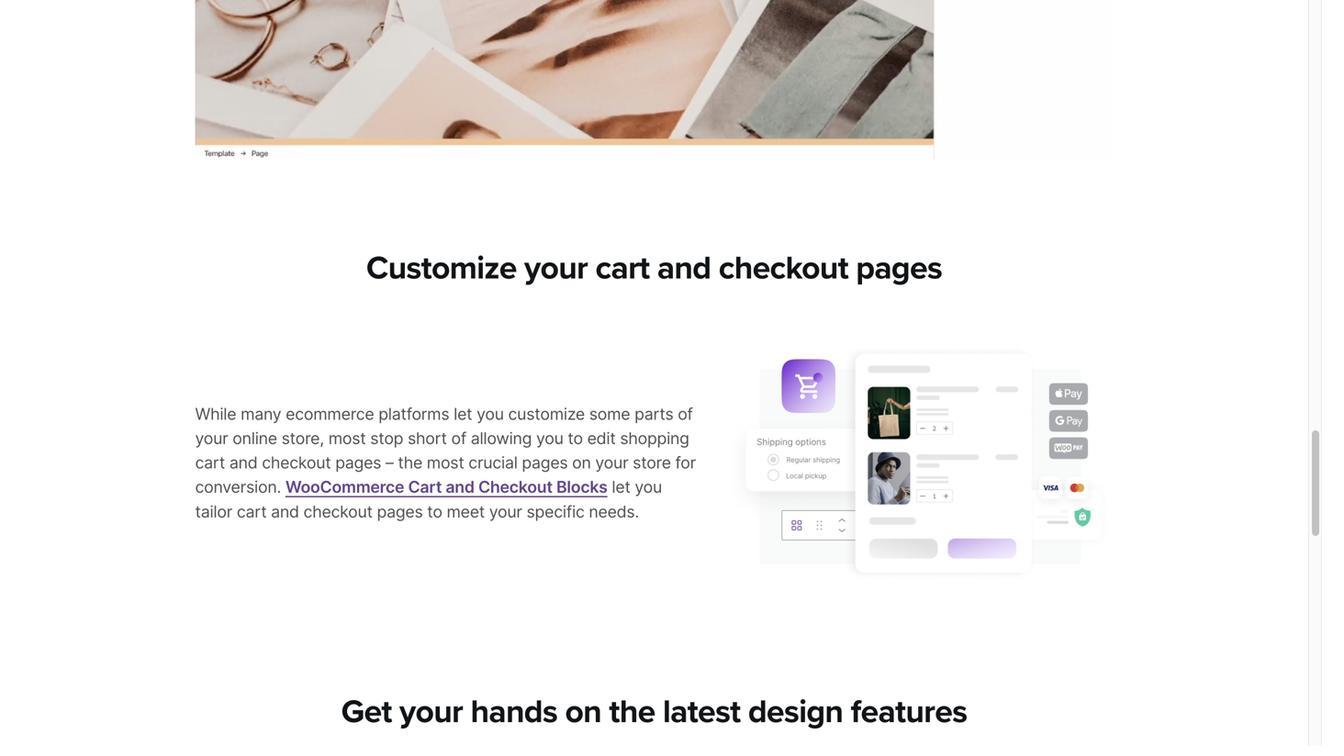 Task type: vqa. For each thing, say whether or not it's contained in the screenshot.
Woo.com
no



Task type: describe. For each thing, give the bounding box(es) containing it.
get your hands on the latest design features
[[341, 693, 967, 732]]

ecommerce
[[286, 404, 374, 424]]

some
[[589, 404, 630, 424]]

design
[[748, 693, 843, 732]]

the inside while many ecommerce platforms let you customize some parts of your online store, most stop short of allowing you to edit shopping cart and checkout pages – the most crucial pages on your store for conversion.
[[398, 453, 422, 473]]

to inside while many ecommerce platforms let you customize some parts of your online store, most stop short of allowing you to edit shopping cart and checkout pages – the most crucial pages on your store for conversion.
[[568, 429, 583, 448]]

let inside let you tailor cart and checkout pages to meet your specific needs.
[[612, 478, 631, 497]]

2 horizontal spatial cart
[[595, 249, 650, 288]]

many
[[241, 404, 281, 424]]

and inside let you tailor cart and checkout pages to meet your specific needs.
[[271, 502, 299, 522]]

parts
[[635, 404, 673, 424]]

1 vertical spatial on
[[565, 693, 601, 732]]

cart inside let you tailor cart and checkout pages to meet your specific needs.
[[237, 502, 267, 522]]

1 horizontal spatial of
[[678, 404, 693, 424]]

crucial
[[469, 453, 518, 473]]

and inside while many ecommerce platforms let you customize some parts of your online store, most stop short of allowing you to edit shopping cart and checkout pages – the most crucial pages on your store for conversion.
[[229, 453, 258, 473]]

get
[[341, 693, 392, 732]]

let inside while many ecommerce platforms let you customize some parts of your online store, most stop short of allowing you to edit shopping cart and checkout pages – the most crucial pages on your store for conversion.
[[454, 404, 472, 424]]

your inside let you tailor cart and checkout pages to meet your specific needs.
[[489, 502, 522, 522]]

store
[[633, 453, 671, 473]]

to inside let you tailor cart and checkout pages to meet your specific needs.
[[427, 502, 442, 522]]

checkout inside let you tailor cart and checkout pages to meet your specific needs.
[[304, 502, 373, 522]]

customize
[[366, 249, 517, 288]]

blocks
[[556, 478, 608, 497]]

platforms
[[379, 404, 449, 424]]

hands
[[471, 693, 557, 732]]

0 horizontal spatial most
[[328, 429, 366, 448]]

–
[[386, 453, 394, 473]]

0 horizontal spatial of
[[451, 429, 466, 448]]

features
[[851, 693, 967, 732]]



Task type: locate. For each thing, give the bounding box(es) containing it.
stop
[[370, 429, 403, 448]]

woocommerce
[[285, 478, 404, 497]]

online
[[233, 429, 277, 448]]

2 vertical spatial checkout
[[304, 502, 373, 522]]

store,
[[282, 429, 324, 448]]

for
[[675, 453, 696, 473]]

pages inside let you tailor cart and checkout pages to meet your specific needs.
[[377, 502, 423, 522]]

specific
[[527, 502, 585, 522]]

on
[[572, 453, 591, 473], [565, 693, 601, 732]]

1 horizontal spatial let
[[612, 478, 631, 497]]

0 vertical spatial let
[[454, 404, 472, 424]]

1 horizontal spatial you
[[536, 429, 563, 448]]

woocommerce cart and checkout blocks link
[[285, 478, 608, 497]]

on up blocks
[[572, 453, 591, 473]]

you down customize
[[536, 429, 563, 448]]

of right the short
[[451, 429, 466, 448]]

0 vertical spatial of
[[678, 404, 693, 424]]

1 vertical spatial to
[[427, 502, 442, 522]]

pages
[[856, 249, 942, 288], [335, 453, 381, 473], [522, 453, 568, 473], [377, 502, 423, 522]]

while
[[195, 404, 236, 424]]

tailor
[[195, 502, 232, 522]]

most up woocommerce cart and checkout blocks
[[427, 453, 464, 473]]

checkout inside while many ecommerce platforms let you customize some parts of your online store, most stop short of allowing you to edit shopping cart and checkout pages – the most crucial pages on your store for conversion.
[[262, 453, 331, 473]]

on right the hands
[[565, 693, 601, 732]]

0 vertical spatial cart
[[595, 249, 650, 288]]

1 vertical spatial let
[[612, 478, 631, 497]]

1 vertical spatial checkout
[[262, 453, 331, 473]]

the right –
[[398, 453, 422, 473]]

allowing
[[471, 429, 532, 448]]

1 vertical spatial of
[[451, 429, 466, 448]]

woocommerce cart and checkout blocks
[[285, 478, 608, 497]]

2 horizontal spatial you
[[635, 478, 662, 497]]

1 vertical spatial the
[[609, 693, 655, 732]]

you down store
[[635, 478, 662, 497]]

let
[[454, 404, 472, 424], [612, 478, 631, 497]]

1 horizontal spatial most
[[427, 453, 464, 473]]

2 vertical spatial cart
[[237, 502, 267, 522]]

customize
[[508, 404, 585, 424]]

of right parts
[[678, 404, 693, 424]]

the
[[398, 453, 422, 473], [609, 693, 655, 732]]

0 vertical spatial most
[[328, 429, 366, 448]]

shopping
[[620, 429, 689, 448]]

1 vertical spatial cart
[[195, 453, 225, 473]]

0 vertical spatial to
[[568, 429, 583, 448]]

0 horizontal spatial let
[[454, 404, 472, 424]]

0 horizontal spatial cart
[[195, 453, 225, 473]]

2 vertical spatial you
[[635, 478, 662, 497]]

checkout
[[478, 478, 553, 497]]

1 horizontal spatial to
[[568, 429, 583, 448]]

your
[[524, 249, 588, 288], [195, 429, 228, 448], [595, 453, 628, 473], [489, 502, 522, 522], [399, 693, 463, 732]]

0 vertical spatial the
[[398, 453, 422, 473]]

you inside let you tailor cart and checkout pages to meet your specific needs.
[[635, 478, 662, 497]]

cart
[[595, 249, 650, 288], [195, 453, 225, 473], [237, 502, 267, 522]]

0 vertical spatial on
[[572, 453, 591, 473]]

1 vertical spatial you
[[536, 429, 563, 448]]

latest
[[663, 693, 740, 732]]

cart inside while many ecommerce platforms let you customize some parts of your online store, most stop short of allowing you to edit shopping cart and checkout pages – the most crucial pages on your store for conversion.
[[195, 453, 225, 473]]

to
[[568, 429, 583, 448], [427, 502, 442, 522]]

of
[[678, 404, 693, 424], [451, 429, 466, 448]]

most
[[328, 429, 366, 448], [427, 453, 464, 473]]

on inside while many ecommerce platforms let you customize some parts of your online store, most stop short of allowing you to edit shopping cart and checkout pages – the most crucial pages on your store for conversion.
[[572, 453, 591, 473]]

let you tailor cart and checkout pages to meet your specific needs.
[[195, 478, 662, 522]]

short
[[408, 429, 447, 448]]

let up needs. in the bottom left of the page
[[612, 478, 631, 497]]

let up allowing
[[454, 404, 472, 424]]

you up allowing
[[477, 404, 504, 424]]

1 vertical spatial most
[[427, 453, 464, 473]]

1 horizontal spatial the
[[609, 693, 655, 732]]

and
[[657, 249, 711, 288], [229, 453, 258, 473], [446, 478, 475, 497], [271, 502, 299, 522]]

customize your cart and checkout pages
[[366, 249, 942, 288]]

while many ecommerce platforms let you customize some parts of your online store, most stop short of allowing you to edit shopping cart and checkout pages – the most crucial pages on your store for conversion.
[[195, 404, 696, 497]]

meet
[[447, 502, 485, 522]]

needs.
[[589, 502, 639, 522]]

you
[[477, 404, 504, 424], [536, 429, 563, 448], [635, 478, 662, 497]]

to left edit
[[568, 429, 583, 448]]

to down cart
[[427, 502, 442, 522]]

cart
[[408, 478, 442, 497]]

0 horizontal spatial you
[[477, 404, 504, 424]]

the left latest on the bottom of the page
[[609, 693, 655, 732]]

edit
[[587, 429, 616, 448]]

most down ecommerce
[[328, 429, 366, 448]]

conversion.
[[195, 478, 281, 497]]

0 horizontal spatial the
[[398, 453, 422, 473]]

0 vertical spatial you
[[477, 404, 504, 424]]

0 vertical spatial checkout
[[719, 249, 848, 288]]

0 horizontal spatial to
[[427, 502, 442, 522]]

1 horizontal spatial cart
[[237, 502, 267, 522]]

checkout
[[719, 249, 848, 288], [262, 453, 331, 473], [304, 502, 373, 522]]



